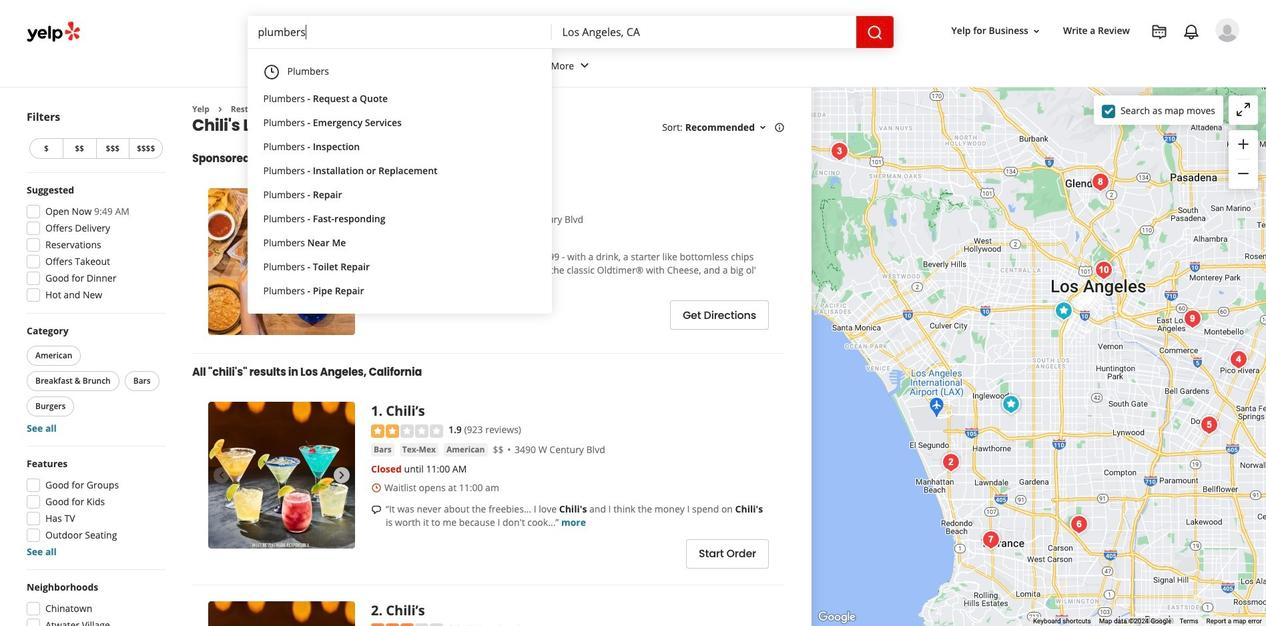 Task type: vqa. For each thing, say whether or not it's contained in the screenshot.
Philippe the Original icon
yes



Task type: describe. For each thing, give the bounding box(es) containing it.
1 16 chevron right v2 image from the left
[[215, 104, 226, 115]]

the david brothers chili parlor image
[[1087, 169, 1114, 195]]

2 16 chevron right v2 image from the left
[[285, 104, 296, 115]]

chronis' famous sandwich shop image
[[1180, 305, 1206, 332]]

1 16 speech v2 image from the top
[[371, 253, 382, 263]]

16 chevron down v2 image
[[1032, 26, 1042, 37]]

notifications image
[[1184, 24, 1200, 40]]

expand map image
[[1236, 101, 1252, 117]]

zoom in image
[[1236, 136, 1252, 152]]

previous image for 1st 'slideshow' element
[[214, 254, 230, 270]]

zoom out image
[[1236, 166, 1252, 182]]

user actions element
[[941, 17, 1259, 99]]

search image
[[867, 25, 883, 41]]

16 clock v2 image
[[371, 483, 382, 493]]

2.8 star rating image
[[371, 624, 443, 626]]

projects image
[[1152, 24, 1168, 40]]

google image
[[815, 609, 859, 626]]



Task type: locate. For each thing, give the bounding box(es) containing it.
0 horizontal spatial 16 info v2 image
[[294, 153, 305, 164]]

1 horizontal spatial 24 chevron down v2 image
[[577, 58, 593, 74]]

none field address, neighborhood, city, state or zip
[[552, 16, 856, 48]]

0 vertical spatial 16 speech v2 image
[[371, 253, 382, 263]]

1 next image from the top
[[334, 254, 350, 270]]

2 previous image from the top
[[214, 468, 230, 484]]

None search field
[[247, 16, 894, 48]]

1 horizontal spatial 16 chevron right v2 image
[[285, 104, 296, 115]]

16 info v2 image
[[775, 122, 785, 133], [294, 153, 305, 164]]

2 next image from the top
[[334, 468, 350, 484]]

None field
[[247, 16, 552, 48], [552, 16, 856, 48], [247, 16, 552, 48]]

24 chevron down v2 image
[[311, 58, 327, 74], [577, 58, 593, 74]]

16 speech v2 image
[[371, 253, 382, 263], [371, 505, 382, 515]]

previous image
[[214, 254, 230, 270], [214, 468, 230, 484]]

el huero image
[[1051, 297, 1077, 324]]

0 vertical spatial slideshow element
[[208, 189, 355, 335]]

0 vertical spatial 16 info v2 image
[[775, 122, 785, 133]]

address, neighborhood, city, state or zip text field
[[552, 16, 856, 48]]

2 slideshow element from the top
[[208, 402, 355, 549]]

1 vertical spatial previous image
[[214, 468, 230, 484]]

chili's image
[[998, 391, 1025, 418], [998, 391, 1025, 418]]

0 vertical spatial next image
[[334, 254, 350, 270]]

previous image for 1st 'slideshow' element from the bottom of the page
[[214, 468, 230, 484]]

0 vertical spatial previous image
[[214, 254, 230, 270]]

2 16 speech v2 image from the top
[[371, 505, 382, 515]]

16 chevron right v2 image
[[215, 104, 226, 115], [285, 104, 296, 115]]

business categories element
[[245, 48, 1240, 87]]

1 vertical spatial next image
[[334, 468, 350, 484]]

1.9 star rating image
[[371, 425, 443, 438]]

1 previous image from the top
[[214, 254, 230, 270]]

next image for 1st 'slideshow' element from the bottom of the page
[[334, 468, 350, 484]]

1 vertical spatial 16 speech v2 image
[[371, 505, 382, 515]]

1 horizontal spatial 16 info v2 image
[[775, 122, 785, 133]]

kendall p. image
[[1216, 18, 1240, 42]]

2 24 chevron down v2 image from the left
[[577, 58, 593, 74]]

next image
[[334, 254, 350, 270], [334, 468, 350, 484]]

24 clock v2 image
[[263, 64, 279, 80]]

  text field
[[247, 16, 552, 48]]

0 horizontal spatial 24 chevron down v2 image
[[311, 58, 327, 74]]

chili's image
[[826, 138, 853, 165], [1226, 346, 1252, 373], [1196, 412, 1223, 438], [938, 449, 965, 476], [1066, 511, 1093, 538], [978, 527, 1005, 553]]

slideshow element
[[208, 189, 355, 335], [208, 402, 355, 549]]

group
[[1229, 130, 1259, 189], [23, 184, 166, 306], [24, 325, 166, 435], [23, 457, 166, 559], [23, 581, 166, 626]]

map region
[[700, 0, 1267, 626]]

1 slideshow element from the top
[[208, 189, 355, 335]]

next image for 1st 'slideshow' element
[[334, 254, 350, 270]]

philippe the original image
[[1091, 257, 1117, 283]]

1 vertical spatial 16 info v2 image
[[294, 153, 305, 164]]

things to do, nail salons, plumbers text field
[[247, 16, 552, 48]]

1 24 chevron down v2 image from the left
[[311, 58, 327, 74]]

1 vertical spatial slideshow element
[[208, 402, 355, 549]]

0 horizontal spatial 16 chevron right v2 image
[[215, 104, 226, 115]]



